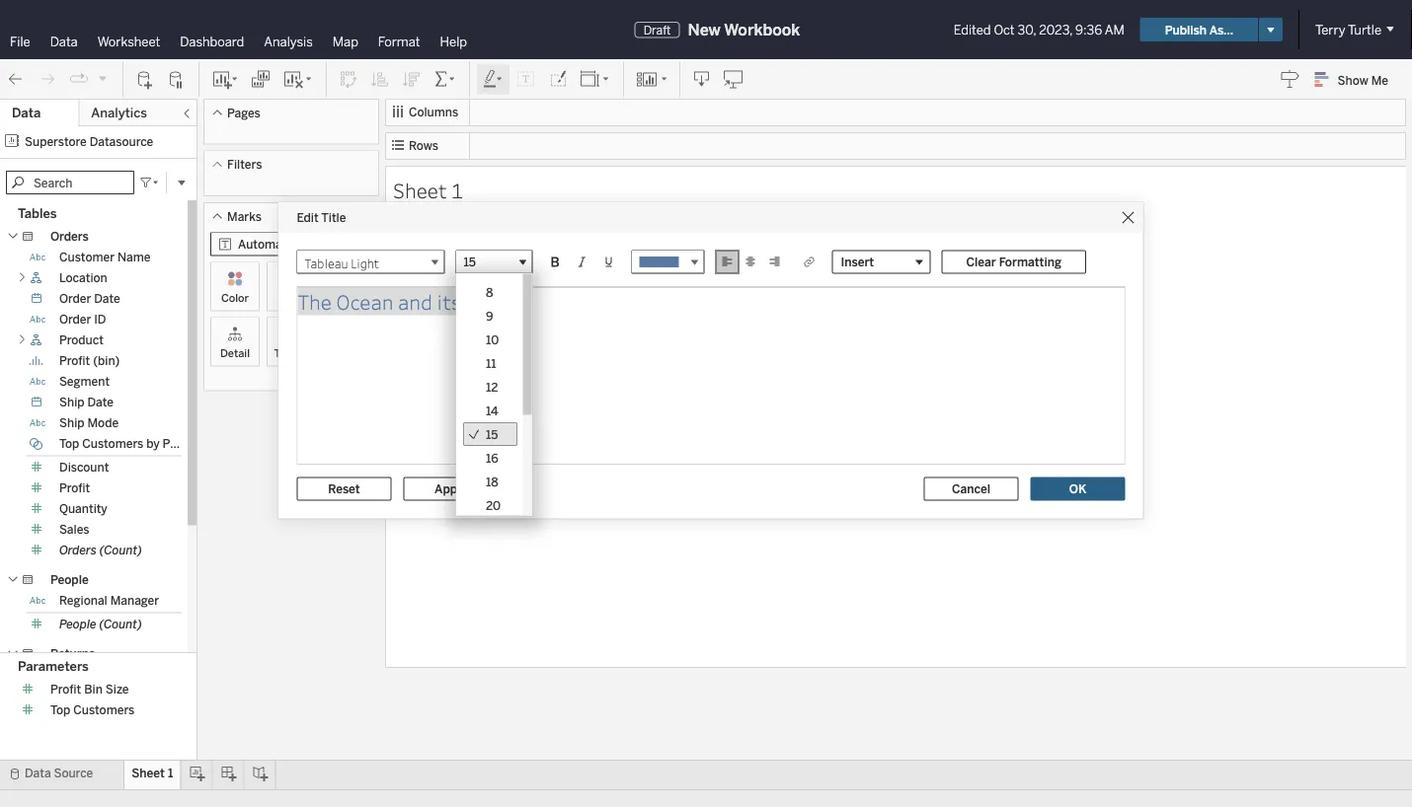 Task type: locate. For each thing, give the bounding box(es) containing it.
1 vertical spatial customers
[[73, 704, 135, 718]]

people
[[50, 573, 89, 588], [59, 618, 96, 632]]

formatting
[[999, 255, 1062, 269]]

customers for top customers by profit
[[82, 437, 144, 451]]

list box
[[457, 274, 532, 517]]

replay animation image
[[69, 69, 89, 89], [97, 72, 109, 84]]

1 vertical spatial people
[[59, 618, 96, 632]]

0 vertical spatial people
[[50, 573, 89, 588]]

1 horizontal spatial 15
[[485, 427, 498, 441]]

1 order from the top
[[59, 292, 91, 306]]

0 vertical spatial orders
[[50, 230, 89, 244]]

(count) for people (count)
[[99, 618, 142, 632]]

size right the bin
[[105, 683, 129, 697]]

14
[[485, 403, 498, 417]]

format
[[378, 34, 420, 49]]

replay animation image up analytics
[[97, 72, 109, 84]]

terry
[[1315, 22, 1346, 38]]

data up redo icon
[[50, 34, 78, 49]]

top for top customers
[[50, 704, 70, 718]]

2 order from the top
[[59, 313, 91, 327]]

1 vertical spatial size
[[105, 683, 129, 697]]

customer name
[[59, 250, 151, 265]]

0 vertical spatial date
[[94, 292, 120, 306]]

0 horizontal spatial 1
[[168, 767, 173, 781]]

profit
[[59, 354, 90, 368], [163, 437, 193, 451], [59, 481, 90, 496], [50, 683, 81, 697]]

detail
[[220, 347, 250, 360]]

cancel
[[952, 482, 991, 496]]

tables
[[18, 206, 57, 222]]

replay animation image right redo icon
[[69, 69, 89, 89]]

show/hide cards image
[[636, 70, 668, 89]]

(count) for orders (count)
[[99, 544, 142, 558]]

sheet 1 down rows
[[393, 176, 463, 203]]

horizontal alignment control element
[[715, 250, 787, 274]]

mode
[[87, 416, 119, 431]]

15 inside dropdown button
[[464, 255, 476, 270]]

map
[[333, 34, 358, 49]]

order
[[59, 292, 91, 306], [59, 313, 91, 327]]

data down undo image
[[12, 105, 41, 121]]

totals image
[[434, 70, 457, 89]]

0 vertical spatial (count)
[[99, 544, 142, 558]]

0 vertical spatial 1
[[451, 176, 463, 203]]

1 vertical spatial sheet
[[132, 767, 165, 781]]

profit bin size
[[50, 683, 129, 697]]

source
[[54, 767, 93, 781]]

date up mode
[[87, 396, 114, 410]]

ship down 'segment'
[[59, 396, 84, 410]]

orders up the customer
[[50, 230, 89, 244]]

0 vertical spatial sheet
[[393, 176, 447, 203]]

1 right the "source"
[[168, 767, 173, 781]]

(count) up regional manager
[[99, 544, 142, 558]]

customers down mode
[[82, 437, 144, 451]]

orders down "sales"
[[59, 544, 97, 558]]

1 vertical spatial top
[[50, 704, 70, 718]]

1 horizontal spatial sheet
[[393, 176, 447, 203]]

sheet 1
[[393, 176, 463, 203], [132, 767, 173, 781]]

0 vertical spatial ship
[[59, 396, 84, 410]]

order date
[[59, 292, 120, 306]]

filters
[[227, 158, 262, 172]]

show
[[1338, 73, 1369, 87]]

data source
[[25, 767, 93, 781]]

1 vertical spatial (count)
[[99, 618, 142, 632]]

customer
[[59, 250, 115, 265]]

order id
[[59, 313, 106, 327]]

1 (count) from the top
[[99, 544, 142, 558]]

0 vertical spatial 15
[[464, 255, 476, 270]]

0 vertical spatial order
[[59, 292, 91, 306]]

order for order date
[[59, 292, 91, 306]]

ship for ship date
[[59, 396, 84, 410]]

data
[[50, 34, 78, 49], [12, 105, 41, 121], [25, 767, 51, 781]]

order up product in the left top of the page
[[59, 313, 91, 327]]

0 vertical spatial customers
[[82, 437, 144, 451]]

publish
[[1165, 22, 1207, 37]]

10
[[485, 332, 498, 346]]

people down regional
[[59, 618, 96, 632]]

profit down parameters
[[50, 683, 81, 697]]

pause auto updates image
[[167, 70, 187, 89]]

top for top customers by profit
[[59, 437, 79, 451]]

order up order id
[[59, 292, 91, 306]]

2 (count) from the top
[[99, 618, 142, 632]]

ok button
[[1031, 477, 1125, 501]]

2023,
[[1039, 22, 1073, 38]]

list box containing 8
[[457, 274, 532, 517]]

show me
[[1338, 73, 1389, 87]]

1 vertical spatial order
[[59, 313, 91, 327]]

profit up "quantity"
[[59, 481, 90, 496]]

reset button
[[297, 477, 392, 501]]

publish as...
[[1165, 22, 1233, 37]]

size up tooltip
[[281, 291, 302, 305]]

customers
[[82, 437, 144, 451], [73, 704, 135, 718]]

apply button
[[403, 477, 498, 501]]

edit title dialog
[[279, 203, 1143, 519]]

1 ship from the top
[[59, 396, 84, 410]]

format workbook image
[[548, 70, 568, 89]]

superstore datasource
[[25, 134, 153, 149]]

profit for profit
[[59, 481, 90, 496]]

(count)
[[99, 544, 142, 558], [99, 618, 142, 632]]

15
[[464, 255, 476, 270], [485, 427, 498, 441]]

0 horizontal spatial sheet 1
[[132, 767, 173, 781]]

worksheet
[[97, 34, 160, 49]]

0 horizontal spatial sheet
[[132, 767, 165, 781]]

fit image
[[580, 70, 611, 89]]

0 vertical spatial top
[[59, 437, 79, 451]]

regional
[[59, 594, 107, 608]]

sheet right the "source"
[[132, 767, 165, 781]]

0 vertical spatial size
[[281, 291, 302, 305]]

1 vertical spatial 15
[[485, 427, 498, 441]]

by
[[146, 437, 160, 451]]

sheet
[[393, 176, 447, 203], [132, 767, 165, 781]]

clear
[[966, 255, 996, 269]]

1 horizontal spatial 1
[[451, 176, 463, 203]]

date for order date
[[94, 292, 120, 306]]

date up id
[[94, 292, 120, 306]]

20
[[485, 498, 500, 512]]

edited oct 30, 2023, 9:36 am
[[954, 22, 1125, 38]]

1 vertical spatial ship
[[59, 416, 84, 431]]

top down profit bin size
[[50, 704, 70, 718]]

8
[[485, 285, 493, 299]]

analytics
[[91, 105, 147, 121]]

top up discount
[[59, 437, 79, 451]]

date
[[94, 292, 120, 306], [87, 396, 114, 410]]

sheet 1 right the "source"
[[132, 767, 173, 781]]

1 vertical spatial date
[[87, 396, 114, 410]]

download image
[[692, 70, 712, 89]]

id
[[94, 313, 106, 327]]

workbook
[[724, 20, 800, 39]]

top
[[59, 437, 79, 451], [50, 704, 70, 718]]

people for people (count)
[[59, 618, 96, 632]]

ship
[[59, 396, 84, 410], [59, 416, 84, 431]]

15 button
[[456, 250, 533, 277]]

1 down columns
[[451, 176, 463, 203]]

ship for ship mode
[[59, 416, 84, 431]]

1
[[451, 176, 463, 203], [168, 767, 173, 781]]

0 vertical spatial sheet 1
[[393, 176, 463, 203]]

size
[[281, 291, 302, 305], [105, 683, 129, 697]]

manager
[[110, 594, 159, 608]]

18
[[485, 474, 498, 489]]

people up regional
[[50, 573, 89, 588]]

orders for orders (count)
[[59, 544, 97, 558]]

1 vertical spatial orders
[[59, 544, 97, 558]]

sheet down rows
[[393, 176, 447, 203]]

discount
[[59, 461, 109, 475]]

2 ship from the top
[[59, 416, 84, 431]]

9
[[485, 308, 493, 323]]

0 horizontal spatial 15
[[464, 255, 476, 270]]

orders
[[50, 230, 89, 244], [59, 544, 97, 558]]

(count) down regional manager
[[99, 618, 142, 632]]

data left the "source"
[[25, 767, 51, 781]]

ship down ship date
[[59, 416, 84, 431]]

superstore
[[25, 134, 87, 149]]

ship date
[[59, 396, 114, 410]]

cancel button
[[924, 477, 1019, 501]]

name
[[118, 250, 151, 265]]

1 horizontal spatial sheet 1
[[393, 176, 463, 203]]

customers down the bin
[[73, 704, 135, 718]]

profit down product in the left top of the page
[[59, 354, 90, 368]]



Task type: vqa. For each thing, say whether or not it's contained in the screenshot.
THE
no



Task type: describe. For each thing, give the bounding box(es) containing it.
duplicate image
[[251, 70, 271, 89]]

rows
[[409, 139, 438, 153]]

product
[[59, 333, 104, 348]]

regional manager
[[59, 594, 159, 608]]

profit right by
[[163, 437, 193, 451]]

highlight image
[[482, 70, 505, 89]]

order for order id
[[59, 313, 91, 327]]

orders (count)
[[59, 544, 142, 558]]

profit (bin)
[[59, 354, 120, 368]]

16
[[485, 451, 498, 465]]

edited
[[954, 22, 991, 38]]

undo image
[[6, 70, 26, 89]]

title
[[321, 211, 346, 225]]

help
[[440, 34, 467, 49]]

sales
[[59, 523, 89, 537]]

am
[[1105, 22, 1125, 38]]

15 inside 8 9 10 11 12 14 15 16 18 20
[[485, 427, 498, 441]]

show me button
[[1306, 64, 1406, 95]]

new
[[688, 20, 721, 39]]

quantity
[[59, 502, 107, 516]]

(bin)
[[93, 354, 120, 368]]

1 horizontal spatial size
[[281, 291, 302, 305]]

turtle
[[1348, 22, 1382, 38]]

show labels image
[[516, 70, 536, 89]]

clear sheet image
[[282, 70, 314, 89]]

collapse image
[[181, 108, 193, 119]]

1 vertical spatial data
[[12, 105, 41, 121]]

publish as... button
[[1140, 18, 1258, 41]]

as...
[[1209, 22, 1233, 37]]

data guide image
[[1280, 69, 1300, 89]]

oct
[[994, 22, 1015, 38]]

1 horizontal spatial replay animation image
[[97, 72, 109, 84]]

datasource
[[90, 134, 153, 149]]

segment
[[59, 375, 110, 389]]

0 horizontal spatial replay animation image
[[69, 69, 89, 89]]

apply
[[435, 482, 467, 496]]

publish your workbook to edit in tableau desktop image
[[724, 70, 744, 89]]

profit for profit bin size
[[50, 683, 81, 697]]

sort descending image
[[402, 70, 422, 89]]

me
[[1371, 73, 1389, 87]]

sort ascending image
[[370, 70, 390, 89]]

profit for profit (bin)
[[59, 354, 90, 368]]

location
[[59, 271, 107, 285]]

date for ship date
[[87, 396, 114, 410]]

customers for top customers
[[73, 704, 135, 718]]

pages
[[227, 106, 260, 120]]

dashboard
[[180, 34, 244, 49]]

ship mode
[[59, 416, 119, 431]]

30,
[[1018, 22, 1036, 38]]

top customers
[[50, 704, 135, 718]]

returns
[[50, 647, 95, 662]]

file
[[10, 34, 30, 49]]

analysis
[[264, 34, 313, 49]]

reset
[[328, 482, 360, 496]]

0 vertical spatial data
[[50, 34, 78, 49]]

bin
[[84, 683, 103, 697]]

new workbook
[[688, 20, 800, 39]]

orders for orders
[[50, 230, 89, 244]]

0 horizontal spatial size
[[105, 683, 129, 697]]

swap rows and columns image
[[339, 70, 358, 89]]

Search text field
[[6, 171, 134, 195]]

marks
[[227, 209, 262, 224]]

text
[[337, 291, 358, 305]]

people (count)
[[59, 618, 142, 632]]

11
[[485, 356, 496, 370]]

terry turtle
[[1315, 22, 1382, 38]]

ok
[[1069, 482, 1087, 496]]

new data source image
[[135, 70, 155, 89]]

draft
[[644, 22, 671, 37]]

redo image
[[38, 70, 57, 89]]

12
[[485, 379, 498, 394]]

parameters
[[18, 659, 89, 675]]

1 vertical spatial 1
[[168, 767, 173, 781]]

8 9 10 11 12 14 15 16 18 20
[[485, 285, 500, 512]]

color
[[221, 291, 249, 305]]

columns
[[409, 105, 458, 119]]

clear formatting button
[[942, 250, 1086, 274]]

edit title
[[297, 211, 346, 225]]

new worksheet image
[[211, 70, 239, 89]]

9:36
[[1075, 22, 1102, 38]]

1 vertical spatial sheet 1
[[132, 767, 173, 781]]

2 vertical spatial data
[[25, 767, 51, 781]]

tooltip
[[274, 347, 309, 360]]

top customers by profit
[[59, 437, 193, 451]]

edit
[[297, 211, 319, 225]]

clear formatting
[[966, 255, 1062, 269]]

people for people
[[50, 573, 89, 588]]



